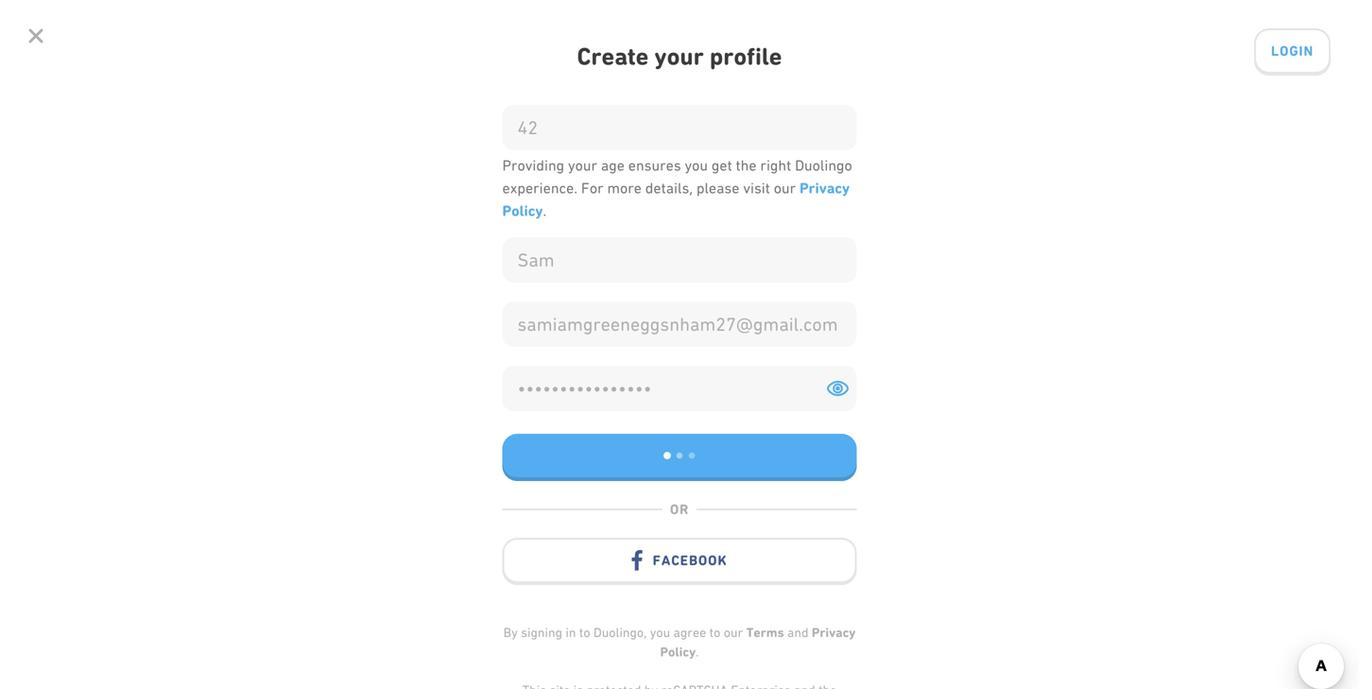 Task type: describe. For each thing, give the bounding box(es) containing it.
our inside providing your age ensures you get the right duolingo experience. for more details, please visit our
[[774, 180, 796, 197]]

progress
[[639, 432, 705, 451]]

and inside the by signing in to duolingo, you agree to our terms and
[[788, 625, 809, 640]]

time to create a profile!
[[519, 367, 840, 402]]

to right in
[[580, 625, 591, 640]]

terms link
[[747, 625, 785, 641]]

0 horizontal spatial and
[[709, 432, 737, 451]]

a for create a profile to save your progress and continue learning for free.
[[480, 432, 489, 451]]

age
[[601, 157, 625, 174]]

profile!
[[742, 367, 840, 402]]

the
[[736, 157, 757, 174]]

learning
[[808, 432, 869, 451]]

please
[[697, 180, 740, 197]]

later button
[[538, 541, 822, 588]]

create for create a profile to save your progress and continue learning for free.
[[428, 432, 476, 451]]

Password password field
[[504, 368, 825, 409]]

providing your age ensures you get the right duolingo experience. for more details, please visit our
[[503, 157, 853, 197]]

create a profile
[[614, 493, 746, 509]]

0 vertical spatial a
[[719, 367, 735, 402]]

for
[[873, 432, 894, 451]]

time
[[519, 367, 586, 402]]

to right time
[[593, 367, 619, 402]]

save
[[564, 432, 598, 451]]

Age text field
[[504, 107, 855, 148]]

to left save
[[545, 432, 560, 451]]

agree
[[674, 625, 707, 640]]

a for create a profile
[[673, 493, 683, 509]]

you inside the by signing in to duolingo, you agree to our terms and
[[650, 625, 671, 640]]

profile for create a profile
[[687, 493, 746, 509]]

in
[[566, 625, 576, 640]]

visit
[[744, 180, 771, 197]]

by signing in to duolingo, you agree to our terms and
[[504, 625, 812, 641]]

our inside the by signing in to duolingo, you agree to our terms and
[[724, 625, 743, 640]]

create
[[626, 367, 712, 402]]

by
[[504, 625, 518, 640]]



Task type: vqa. For each thing, say whether or not it's contained in the screenshot.
Tap what you hear
no



Task type: locate. For each thing, give the bounding box(es) containing it.
0 vertical spatial your
[[655, 42, 704, 71]]

2 vertical spatial create
[[614, 493, 669, 509]]

1 vertical spatial privacy
[[812, 625, 856, 641]]

and
[[709, 432, 737, 451], [788, 625, 809, 640]]

free.
[[898, 432, 932, 451]]

a inside create a profile button
[[673, 493, 683, 509]]

1 vertical spatial .
[[696, 644, 699, 660]]

later
[[657, 555, 703, 572]]

privacy
[[800, 179, 850, 197], [812, 625, 856, 641]]

0 vertical spatial and
[[709, 432, 737, 451]]

Email email field
[[504, 304, 855, 345]]

create a profile to save your progress and continue learning for free.
[[428, 432, 932, 451]]

1 vertical spatial privacy policy link
[[661, 625, 856, 660]]

login
[[1272, 43, 1314, 59]]

signing
[[521, 625, 563, 640]]

2 horizontal spatial your
[[655, 42, 704, 71]]

0 vertical spatial policy
[[503, 202, 543, 220]]

duolingo,
[[594, 625, 647, 640]]

1 horizontal spatial policy
[[661, 644, 696, 660]]

for
[[581, 180, 604, 197]]

facebook button
[[503, 538, 857, 585]]

1 vertical spatial privacy policy
[[661, 625, 856, 660]]

create your profile
[[577, 42, 782, 71]]

1 horizontal spatial a
[[673, 493, 683, 509]]

details,
[[646, 180, 693, 197]]

your up age text box
[[655, 42, 704, 71]]

1 horizontal spatial .
[[696, 644, 699, 660]]

you left get
[[685, 157, 708, 174]]

2 vertical spatial profile
[[687, 493, 746, 509]]

your for create
[[655, 42, 704, 71]]

0 vertical spatial privacy policy link
[[503, 179, 850, 220]]

create
[[577, 42, 649, 71], [428, 432, 476, 451], [614, 493, 669, 509]]

0 vertical spatial you
[[685, 157, 708, 174]]

policy down agree
[[661, 644, 696, 660]]

get
[[712, 157, 733, 174]]

you left agree
[[650, 625, 671, 640]]

and right terms
[[788, 625, 809, 640]]

1 vertical spatial policy
[[661, 644, 696, 660]]

1 vertical spatial our
[[724, 625, 743, 640]]

0 vertical spatial create
[[577, 42, 649, 71]]

0 horizontal spatial our
[[724, 625, 743, 640]]

a
[[719, 367, 735, 402], [480, 432, 489, 451], [673, 493, 683, 509]]

0 vertical spatial privacy
[[800, 179, 850, 197]]

. down experience.
[[543, 202, 547, 219]]

profile inside button
[[687, 493, 746, 509]]

our
[[774, 180, 796, 197], [724, 625, 743, 640]]

our left terms
[[724, 625, 743, 640]]

0 vertical spatial .
[[543, 202, 547, 219]]

right
[[761, 157, 792, 174]]

1 horizontal spatial and
[[788, 625, 809, 640]]

privacy right terms
[[812, 625, 856, 641]]

1 horizontal spatial you
[[685, 157, 708, 174]]

profile for create a profile to save your progress and continue learning for free.
[[493, 432, 541, 451]]

1 horizontal spatial your
[[602, 432, 635, 451]]

0 vertical spatial our
[[774, 180, 796, 197]]

terms
[[747, 625, 785, 641]]

your for providing
[[568, 157, 598, 174]]

and left continue
[[709, 432, 737, 451]]

continue
[[741, 432, 804, 451]]

profile
[[710, 42, 782, 71], [493, 432, 541, 451], [687, 493, 746, 509]]

1 vertical spatial profile
[[493, 432, 541, 451]]

0 horizontal spatial policy
[[503, 202, 543, 220]]

. down agree
[[696, 644, 699, 660]]

your inside providing your age ensures you get the right duolingo experience. for more details, please visit our
[[568, 157, 598, 174]]

privacy down "duolingo"
[[800, 179, 850, 197]]

1 vertical spatial create
[[428, 432, 476, 451]]

you
[[685, 157, 708, 174], [650, 625, 671, 640]]

0 vertical spatial privacy policy
[[503, 179, 850, 220]]

0 horizontal spatial a
[[480, 432, 489, 451]]

0 horizontal spatial you
[[650, 625, 671, 640]]

0 horizontal spatial .
[[543, 202, 547, 219]]

.
[[543, 202, 547, 219], [696, 644, 699, 660]]

our down right
[[774, 180, 796, 197]]

ensures
[[629, 157, 681, 174]]

0 horizontal spatial your
[[568, 157, 598, 174]]

0 vertical spatial profile
[[710, 42, 782, 71]]

2 vertical spatial a
[[673, 493, 683, 509]]

login button
[[1255, 28, 1331, 76]]

create a profile button
[[538, 479, 822, 527]]

duolingo
[[795, 157, 853, 174]]

to
[[593, 367, 619, 402], [545, 432, 560, 451], [580, 625, 591, 640], [710, 625, 721, 640]]

providing
[[503, 157, 565, 174]]

1 vertical spatial you
[[650, 625, 671, 640]]

privacy policy
[[503, 179, 850, 220], [661, 625, 856, 660]]

privacy policy link
[[503, 179, 850, 220], [661, 625, 856, 660]]

more
[[608, 180, 642, 197]]

your up for
[[568, 157, 598, 174]]

2 vertical spatial your
[[602, 432, 635, 451]]

you inside providing your age ensures you get the right duolingo experience. for more details, please visit our
[[685, 157, 708, 174]]

or
[[670, 501, 690, 518]]

your right save
[[602, 432, 635, 451]]

experience.
[[503, 180, 578, 197]]

2 horizontal spatial a
[[719, 367, 735, 402]]

1 vertical spatial and
[[788, 625, 809, 640]]

policy
[[503, 202, 543, 220], [661, 644, 696, 660]]

1 vertical spatial your
[[568, 157, 598, 174]]

profile for create your profile
[[710, 42, 782, 71]]

policy down experience.
[[503, 202, 543, 220]]

create for create a profile
[[614, 493, 669, 509]]

create for create your profile
[[577, 42, 649, 71]]

create inside button
[[614, 493, 669, 509]]

1 horizontal spatial our
[[774, 180, 796, 197]]

facebook
[[653, 552, 728, 569]]

to right agree
[[710, 625, 721, 640]]

your
[[655, 42, 704, 71], [568, 157, 598, 174], [602, 432, 635, 451]]

Name (optional) text field
[[504, 239, 855, 281]]

1 vertical spatial a
[[480, 432, 489, 451]]



